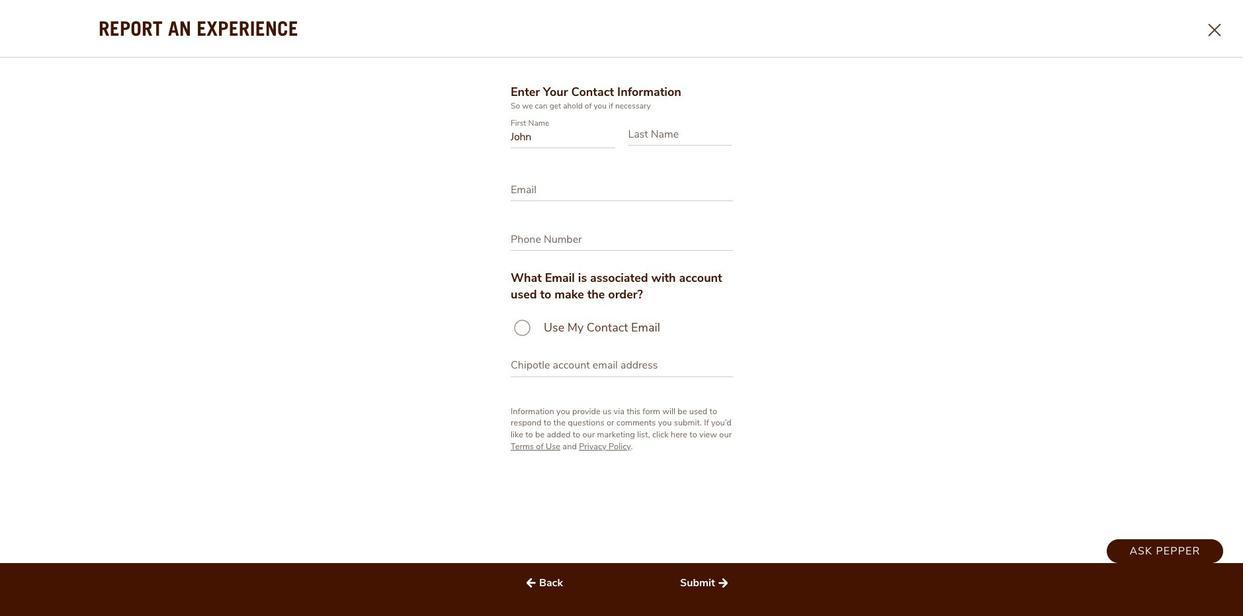 Task type: locate. For each thing, give the bounding box(es) containing it.
submit image
[[716, 575, 732, 591]]

None email field
[[511, 183, 733, 201], [511, 358, 733, 377], [511, 183, 733, 201], [511, 358, 733, 377]]

None telephone field
[[511, 232, 733, 251]]

None text field
[[629, 127, 733, 145], [511, 130, 615, 148], [629, 127, 733, 145], [511, 130, 615, 148]]

find a chipotle image
[[985, 54, 1001, 70]]

heading
[[1127, 56, 1190, 68]]

add to bag image
[[1203, 46, 1235, 78]]



Task type: vqa. For each thing, say whether or not it's contained in the screenshot.
Not
no



Task type: describe. For each thing, give the bounding box(es) containing it.
back image
[[524, 575, 540, 591]]

sign in image
[[1096, 46, 1127, 78]]

chipotle mexican grill image
[[16, 41, 58, 83]]

report an experience close image
[[1209, 24, 1222, 36]]



